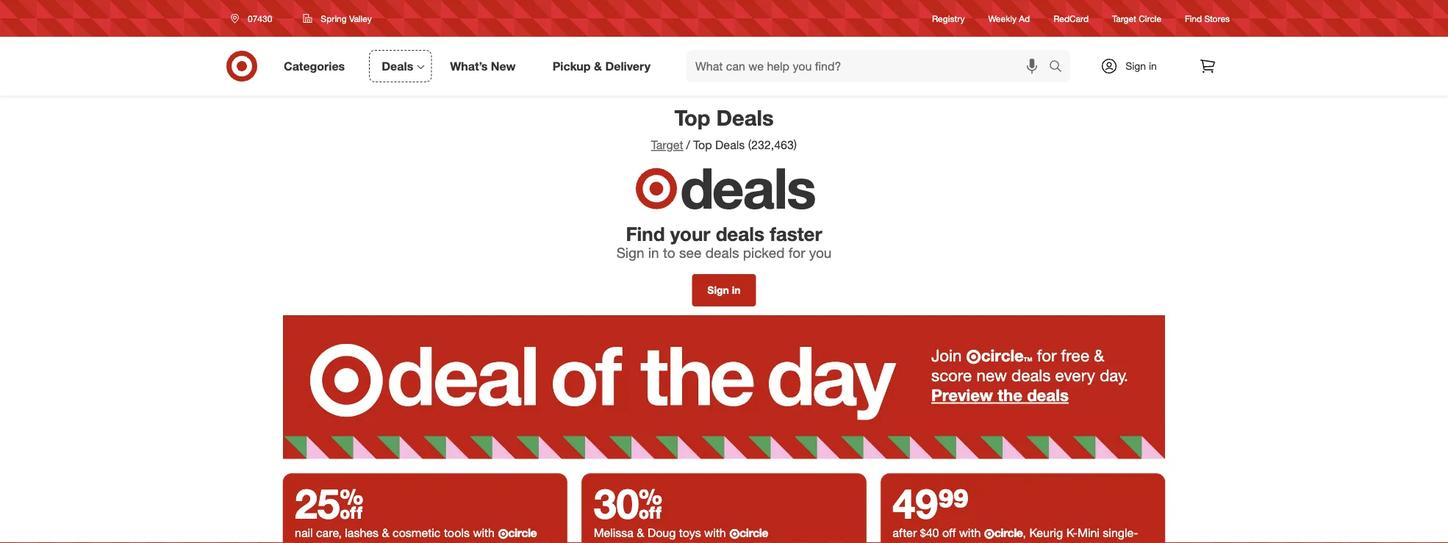 Task type: vqa. For each thing, say whether or not it's contained in the screenshot.
middle the out
no



Task type: locate. For each thing, give the bounding box(es) containing it.
What can we help you find? suggestions appear below search field
[[687, 50, 1053, 82]]

find left your
[[626, 222, 665, 245]]

& right lashes
[[382, 526, 389, 540]]

sign left to
[[617, 244, 645, 261]]

1 vertical spatial for
[[1038, 346, 1057, 366]]

circle for melissa & doug toys with
[[740, 526, 768, 540]]

top
[[675, 104, 711, 131], [693, 138, 712, 152]]

99
[[939, 478, 970, 528]]

your
[[671, 222, 711, 245]]

89.99
[[1023, 541, 1053, 543]]

deals left what's
[[382, 59, 413, 73]]

sign in button
[[692, 274, 757, 307]]

0 vertical spatial sign in
[[1126, 60, 1157, 72]]

& inside the for free & score new deals every day. preview the deals
[[1095, 346, 1105, 366]]

deals right /
[[716, 138, 745, 152]]

with right toys
[[705, 526, 726, 540]]

2 horizontal spatial sign
[[1126, 60, 1147, 72]]

spring
[[321, 13, 347, 24]]

you
[[810, 244, 832, 261]]

sign in
[[1126, 60, 1157, 72], [708, 284, 741, 297]]

2 vertical spatial sign
[[708, 284, 729, 297]]

find left "stores"
[[1186, 13, 1203, 24]]

sign down target circle link
[[1126, 60, 1147, 72]]

◎
[[967, 349, 982, 365]]

day.
[[1100, 365, 1129, 386]]

deals down "tm"
[[1012, 365, 1051, 386]]

1 horizontal spatial with
[[705, 526, 726, 540]]

1 vertical spatial target
[[651, 138, 684, 152]]

in
[[1149, 60, 1157, 72], [649, 244, 659, 261], [732, 284, 741, 297]]

for
[[789, 244, 806, 261], [1038, 346, 1057, 366]]

faster
[[770, 222, 823, 245]]

ad
[[1020, 13, 1030, 24]]

deals
[[382, 59, 413, 73], [717, 104, 774, 131], [716, 138, 745, 152]]

target image
[[633, 165, 680, 213]]

serve
[[893, 541, 922, 543]]

0 horizontal spatial sign
[[617, 244, 645, 261]]

what's new
[[450, 59, 516, 73]]

sign in link
[[1088, 50, 1180, 82]]

0 horizontal spatial in
[[649, 244, 659, 261]]

2 vertical spatial deals
[[716, 138, 745, 152]]

deals right the see
[[706, 244, 739, 261]]

find inside find your deals faster sign in to see deals picked for you
[[626, 222, 665, 245]]

target left /
[[651, 138, 684, 152]]

lashes
[[345, 526, 379, 540]]

in down find your deals faster sign in to see deals picked for you on the top of the page
[[732, 284, 741, 297]]

sign in down target circle link
[[1126, 60, 1157, 72]]

2 vertical spatial in
[[732, 284, 741, 297]]

target left circle
[[1113, 13, 1137, 24]]

for free & score new deals every day. preview the deals
[[932, 346, 1129, 405]]

the
[[998, 385, 1023, 405]]

0 horizontal spatial find
[[626, 222, 665, 245]]

1 horizontal spatial in
[[732, 284, 741, 297]]

for left "you"
[[789, 244, 806, 261]]

0 vertical spatial find
[[1186, 13, 1203, 24]]

for inside find your deals faster sign in to see deals picked for you
[[789, 244, 806, 261]]

in down circle
[[1149, 60, 1157, 72]]

new
[[977, 365, 1007, 386]]

in inside button
[[732, 284, 741, 297]]

cosmetic
[[393, 526, 441, 540]]

deals
[[680, 153, 815, 222], [716, 222, 765, 245], [706, 244, 739, 261], [1012, 365, 1051, 386], [1028, 385, 1069, 405]]

top right /
[[693, 138, 712, 152]]

2 horizontal spatial with
[[960, 526, 981, 540]]

categories link
[[271, 50, 363, 82]]

k-
[[1067, 526, 1078, 540]]

pickup & delivery link
[[540, 50, 669, 82]]

0 vertical spatial top
[[675, 104, 711, 131]]

picked
[[743, 244, 785, 261]]

0 horizontal spatial for
[[789, 244, 806, 261]]

registry link
[[933, 12, 965, 25]]

deals right your
[[716, 222, 765, 245]]

spring valley button
[[294, 5, 381, 32]]

top up /
[[675, 104, 711, 131]]

25
[[295, 478, 364, 528]]

1 vertical spatial sign in
[[708, 284, 741, 297]]

join ◎ circle tm
[[932, 346, 1033, 366]]

sign
[[1126, 60, 1147, 72], [617, 244, 645, 261], [708, 284, 729, 297]]

join
[[932, 346, 962, 366]]

1 vertical spatial top
[[693, 138, 712, 152]]

sign inside find your deals faster sign in to see deals picked for you
[[617, 244, 645, 261]]

see
[[680, 244, 702, 261]]

1 vertical spatial find
[[626, 222, 665, 245]]

circle
[[982, 346, 1024, 366], [508, 526, 537, 540], [740, 526, 768, 540], [995, 526, 1023, 540]]

$40
[[921, 526, 940, 540]]

0 vertical spatial for
[[789, 244, 806, 261]]

0 vertical spatial deals
[[382, 59, 413, 73]]

with
[[473, 526, 495, 540], [705, 526, 726, 540], [960, 526, 981, 540]]

0 horizontal spatial sign in
[[708, 284, 741, 297]]

find stores link
[[1186, 12, 1230, 25]]

after $40 off with
[[893, 526, 985, 540]]

preview
[[932, 385, 994, 405]]

3 with from the left
[[960, 526, 981, 540]]

30
[[594, 478, 663, 528]]

for right "tm"
[[1038, 346, 1057, 366]]

1 horizontal spatial for
[[1038, 346, 1057, 366]]

pickup & delivery
[[553, 59, 651, 73]]

free
[[1062, 346, 1090, 366]]

1 vertical spatial in
[[649, 244, 659, 261]]

sign inside button
[[708, 284, 729, 297]]

with up "maker."
[[960, 526, 981, 540]]

with right tools
[[473, 526, 495, 540]]

&
[[594, 59, 602, 73], [1095, 346, 1105, 366], [382, 526, 389, 540], [637, 526, 645, 540]]

registry
[[933, 13, 965, 24]]

doug
[[648, 526, 676, 540]]

1 horizontal spatial sign
[[708, 284, 729, 297]]

categories
[[284, 59, 345, 73]]

valley
[[349, 13, 372, 24]]

& right the 'pickup'
[[594, 59, 602, 73]]

& right free
[[1095, 346, 1105, 366]]

1 horizontal spatial target
[[1113, 13, 1137, 24]]

reg
[[999, 541, 1020, 543]]

1 horizontal spatial find
[[1186, 13, 1203, 24]]

sign in down find your deals faster sign in to see deals picked for you on the top of the page
[[708, 284, 741, 297]]

after
[[893, 526, 917, 540]]

tools
[[444, 526, 470, 540]]

in left to
[[649, 244, 659, 261]]

delivery
[[606, 59, 651, 73]]

keurig
[[1030, 526, 1064, 540]]

find
[[1186, 13, 1203, 24], [626, 222, 665, 245]]

0 horizontal spatial target
[[651, 138, 684, 152]]

2 with from the left
[[705, 526, 726, 540]]

search
[[1043, 60, 1078, 75]]

07430 button
[[221, 5, 288, 32]]

0 vertical spatial in
[[1149, 60, 1157, 72]]

2 horizontal spatial in
[[1149, 60, 1157, 72]]

search button
[[1043, 50, 1078, 85]]

sign down find your deals faster sign in to see deals picked for you on the top of the page
[[708, 284, 729, 297]]

weekly ad
[[989, 13, 1030, 24]]

target
[[1113, 13, 1137, 24], [651, 138, 684, 152]]

deals up (232,463)
[[717, 104, 774, 131]]

1 with from the left
[[473, 526, 495, 540]]

1 vertical spatial sign
[[617, 244, 645, 261]]

0 horizontal spatial with
[[473, 526, 495, 540]]



Task type: describe. For each thing, give the bounding box(es) containing it.
target deal of the day image
[[283, 315, 1166, 459]]

stores
[[1205, 13, 1230, 24]]

what's
[[450, 59, 488, 73]]

toys
[[679, 526, 701, 540]]

49
[[893, 478, 939, 528]]

maker.
[[961, 541, 995, 543]]

top deals target / top deals (232,463)
[[651, 104, 797, 152]]

deals down (232,463)
[[680, 153, 815, 222]]

find for your
[[626, 222, 665, 245]]

redcard link
[[1054, 12, 1089, 25]]

target link
[[651, 138, 684, 152]]

circle for nail care, lashes & cosmetic tools with
[[508, 526, 537, 540]]

find for stores
[[1186, 13, 1203, 24]]

/
[[687, 138, 690, 152]]

& left doug on the left bottom
[[637, 526, 645, 540]]

mini
[[1078, 526, 1100, 540]]

redcard
[[1054, 13, 1089, 24]]

weekly ad link
[[989, 12, 1030, 25]]

to
[[663, 244, 676, 261]]

circle for after $40 off with
[[995, 526, 1023, 540]]

0 vertical spatial target
[[1113, 13, 1137, 24]]

score
[[932, 365, 972, 386]]

nail
[[295, 526, 313, 540]]

every
[[1056, 365, 1096, 386]]

,
[[1023, 526, 1027, 540]]

1 vertical spatial deals
[[717, 104, 774, 131]]

in inside find your deals faster sign in to see deals picked for you
[[649, 244, 659, 261]]

single-
[[1103, 526, 1139, 540]]

sign in inside button
[[708, 284, 741, 297]]

, keurig k-mini single- serve coffee maker. reg 89.99
[[893, 526, 1139, 543]]

nail care, lashes & cosmetic tools with
[[295, 526, 498, 540]]

care,
[[316, 526, 342, 540]]

tm
[[1024, 356, 1033, 363]]

(232,463)
[[748, 138, 797, 152]]

what's new link
[[438, 50, 534, 82]]

deals link
[[369, 50, 432, 82]]

target circle
[[1113, 13, 1162, 24]]

0 vertical spatial sign
[[1126, 60, 1147, 72]]

find stores
[[1186, 13, 1230, 24]]

target circle link
[[1113, 12, 1162, 25]]

circle
[[1139, 13, 1162, 24]]

spring valley
[[321, 13, 372, 24]]

07430
[[248, 13, 272, 24]]

melissa & doug toys with
[[594, 526, 730, 540]]

coffee
[[925, 541, 958, 543]]

49 99
[[893, 478, 970, 528]]

weekly
[[989, 13, 1017, 24]]

new
[[491, 59, 516, 73]]

1 horizontal spatial sign in
[[1126, 60, 1157, 72]]

off
[[943, 526, 956, 540]]

target inside top deals target / top deals (232,463)
[[651, 138, 684, 152]]

melissa
[[594, 526, 634, 540]]

pickup
[[553, 59, 591, 73]]

deals right 'the'
[[1028, 385, 1069, 405]]

find your deals faster sign in to see deals picked for you
[[617, 222, 832, 261]]

for inside the for free & score new deals every day. preview the deals
[[1038, 346, 1057, 366]]



